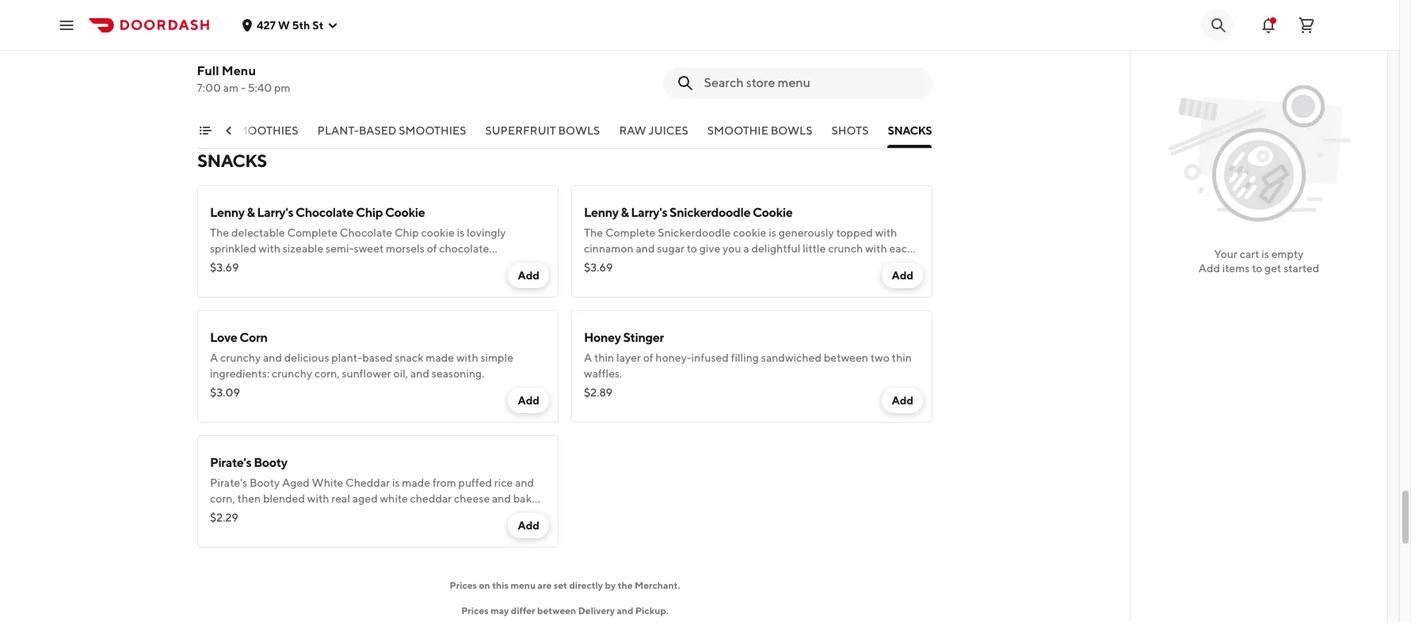 Task type: locate. For each thing, give the bounding box(es) containing it.
1 each from the left
[[272, 258, 298, 271]]

a up "waffles."
[[584, 352, 592, 365]]

lenny up cinnamon
[[584, 205, 619, 220]]

vegan down 'morsels'
[[393, 258, 425, 271]]

0 horizontal spatial &
[[247, 205, 255, 220]]

based
[[359, 124, 397, 137]]

live
[[377, 41, 398, 54]]

two
[[871, 352, 890, 365]]

1 thin from the left
[[594, 352, 614, 365]]

chip
[[356, 205, 383, 220], [395, 227, 419, 239]]

$3.69 down cinnamon
[[584, 262, 613, 274]]

to inside "lenny & larry's snickerdoodle cookie the complete snickerdoodle cookie is generously topped with cinnamon and sugar to give you a delightful little crunch with each tasty bite.  each cookie is certified vegan and has 16g of plant- based protein."
[[687, 243, 697, 255]]

white
[[380, 493, 408, 506]]

has down 'chocolate' on the top left of the page
[[449, 258, 466, 271]]

with up 'seasoning.'
[[456, 352, 478, 365]]

bowls down item search search field
[[771, 124, 813, 137]]

0 horizontal spatial lenny
[[210, 205, 245, 220]]

plant- inside lenny & larry's chocolate chip cookie the delectable complete chocolate chip cookie is lovingly sprinkled with sizeable semi-sweet morsels of chocolate throughout.  each cookie is certified vegan and has 16g of plant- based protein.
[[500, 258, 531, 271]]

prices may differ between delivery and pickup.
[[461, 606, 669, 617]]

the
[[210, 227, 229, 239], [584, 227, 603, 239]]

1 horizontal spatial a
[[584, 352, 592, 365]]

bowls inside button
[[559, 124, 601, 137]]

1 vertical spatial crunchy
[[272, 368, 312, 380]]

0 horizontal spatial each
[[272, 258, 298, 271]]

1 vertical spatial between
[[537, 606, 576, 617]]

$2.89
[[584, 387, 613, 399]]

16g
[[468, 258, 486, 271], [831, 258, 849, 271]]

prices for prices on this menu are set directly by the merchant .
[[450, 580, 477, 592]]

lenny up sprinkled
[[210, 205, 245, 220]]

thin
[[594, 352, 614, 365], [892, 352, 912, 365]]

plant-
[[500, 258, 531, 271], [863, 258, 894, 271], [332, 352, 362, 365]]

2 horizontal spatial to
[[1252, 262, 1263, 275]]

and inside immunity shot ginger, turmeric, echinacea, and live probiotics $5.29
[[355, 41, 375, 54]]

and down 'chocolate' on the top left of the page
[[427, 258, 446, 271]]

2 the from the left
[[584, 227, 603, 239]]

each down sizeable
[[272, 258, 298, 271]]

1 horizontal spatial complete
[[605, 227, 656, 239]]

2 a from the left
[[584, 352, 592, 365]]

1 vegan from the left
[[393, 258, 425, 271]]

0 horizontal spatial a
[[210, 352, 218, 365]]

cookie up delightful
[[753, 205, 793, 220]]

infused
[[692, 352, 729, 365]]

1 horizontal spatial to
[[687, 243, 697, 255]]

add button down the "baked"
[[508, 514, 549, 539]]

aged
[[353, 493, 378, 506]]

1 vertical spatial corn,
[[210, 493, 235, 506]]

16g down 'chocolate' on the top left of the page
[[468, 258, 486, 271]]

superfruit bowls
[[486, 124, 601, 137]]

0 vertical spatial prices
[[450, 580, 477, 592]]

1 bowls from the left
[[559, 124, 601, 137]]

1 vertical spatial pirate's
[[210, 477, 247, 490]]

protein. inside lenny & larry's chocolate chip cookie the delectable complete chocolate chip cookie is lovingly sprinkled with sizeable semi-sweet morsels of chocolate throughout.  each cookie is certified vegan and has 16g of plant- based protein.
[[243, 274, 282, 287]]

your
[[1215, 248, 1238, 261]]

1 horizontal spatial bowls
[[771, 124, 813, 137]]

lenny inside lenny & larry's chocolate chip cookie the delectable complete chocolate chip cookie is lovingly sprinkled with sizeable semi-sweet morsels of chocolate throughout.  each cookie is certified vegan and has 16g of plant- based protein.
[[210, 205, 245, 220]]

0 horizontal spatial chip
[[356, 205, 383, 220]]

perfectly
[[210, 509, 256, 522]]

1 cookie from the left
[[385, 205, 425, 220]]

empty
[[1272, 248, 1304, 261]]

2 lenny from the left
[[584, 205, 619, 220]]

2 larry's from the left
[[631, 205, 668, 220]]

between left two
[[824, 352, 869, 365]]

larry's inside "lenny & larry's snickerdoodle cookie the complete snickerdoodle cookie is generously topped with cinnamon and sugar to give you a delightful little crunch with each tasty bite.  each cookie is certified vegan and has 16g of plant- based protein."
[[631, 205, 668, 220]]

1 horizontal spatial plant-
[[500, 258, 531, 271]]

0 horizontal spatial the
[[210, 227, 229, 239]]

snacks down specialty smoothies button
[[197, 151, 267, 171]]

1 horizontal spatial has
[[812, 258, 829, 271]]

1 horizontal spatial lenny
[[584, 205, 619, 220]]

1 horizontal spatial 16g
[[831, 258, 849, 271]]

has inside "lenny & larry's snickerdoodle cookie the complete snickerdoodle cookie is generously topped with cinnamon and sugar to give you a delightful little crunch with each tasty bite.  each cookie is certified vegan and has 16g of plant- based protein."
[[812, 258, 829, 271]]

0 horizontal spatial protein.
[[243, 274, 282, 287]]

immunity
[[210, 20, 264, 35]]

cheese
[[454, 493, 490, 506]]

the up cinnamon
[[584, 227, 603, 239]]

snickerdoodle
[[670, 205, 751, 220], [658, 227, 731, 239]]

0 horizontal spatial bowls
[[559, 124, 601, 137]]

1 horizontal spatial based
[[362, 352, 393, 365]]

1 protein. from the left
[[243, 274, 282, 287]]

booty up aged
[[254, 456, 287, 471]]

1 vertical spatial prices
[[461, 606, 489, 617]]

1 horizontal spatial cookie
[[753, 205, 793, 220]]

to left get
[[1252, 262, 1263, 275]]

0 horizontal spatial thin
[[594, 352, 614, 365]]

0 vertical spatial snacks
[[888, 124, 933, 137]]

1 horizontal spatial protein.
[[617, 274, 656, 287]]

1 horizontal spatial larry's
[[631, 205, 668, 220]]

and
[[355, 41, 375, 54], [636, 243, 655, 255], [427, 258, 446, 271], [790, 258, 810, 271], [263, 352, 282, 365], [411, 368, 430, 380], [515, 477, 534, 490], [492, 493, 511, 506], [617, 606, 634, 617]]

prices left on
[[450, 580, 477, 592]]

0 horizontal spatial to
[[258, 509, 268, 522]]

pirate's
[[210, 456, 252, 471], [210, 477, 247, 490]]

full menu 7:00 am - 5:40 pm
[[197, 63, 291, 94]]

1 vertical spatial to
[[1252, 262, 1263, 275]]

booty up then
[[250, 477, 280, 490]]

lovingly
[[467, 227, 506, 239]]

protein. down bite.
[[617, 274, 656, 287]]

2 horizontal spatial based
[[584, 274, 615, 287]]

cookie inside "lenny & larry's snickerdoodle cookie the complete snickerdoodle cookie is generously topped with cinnamon and sugar to give you a delightful little crunch with each tasty bite.  each cookie is certified vegan and has 16g of plant- based protein."
[[753, 205, 793, 220]]

oil,
[[394, 368, 408, 380]]

stinger
[[623, 330, 664, 346]]

0 horizontal spatial larry's
[[257, 205, 293, 220]]

2 16g from the left
[[831, 258, 849, 271]]

1 & from the left
[[247, 205, 255, 220]]

certified down you
[[709, 258, 754, 271]]

corn, up "perfectly"
[[210, 493, 235, 506]]

certified down sweet in the top left of the page
[[346, 258, 391, 271]]

of right layer
[[643, 352, 654, 365]]

& up 'delectable'
[[247, 205, 255, 220]]

has
[[449, 258, 466, 271], [812, 258, 829, 271]]

larry's up 'delectable'
[[257, 205, 293, 220]]

the up sprinkled
[[210, 227, 229, 239]]

1 complete from the left
[[287, 227, 338, 239]]

add button left tasty
[[508, 263, 549, 288]]

0 horizontal spatial vegan
[[393, 258, 425, 271]]

and down corn
[[263, 352, 282, 365]]

complete inside lenny & larry's chocolate chip cookie the delectable complete chocolate chip cookie is lovingly sprinkled with sizeable semi-sweet morsels of chocolate throughout.  each cookie is certified vegan and has 16g of plant- based protein.
[[287, 227, 338, 239]]

0 vertical spatial crunchy
[[220, 352, 261, 365]]

427 w 5th st button
[[241, 19, 340, 31]]

shots button
[[832, 123, 869, 148]]

chip up 'morsels'
[[395, 227, 419, 239]]

chocolate up semi-
[[296, 205, 354, 220]]

0 vertical spatial corn,
[[315, 368, 340, 380]]

booty
[[254, 456, 287, 471], [250, 477, 280, 490]]

based up sunflower
[[362, 352, 393, 365]]

a
[[744, 243, 750, 255]]

16g inside "lenny & larry's snickerdoodle cookie the complete snickerdoodle cookie is generously topped with cinnamon and sugar to give you a delightful little crunch with each tasty bite.  each cookie is certified vegan and has 16g of plant- based protein."
[[831, 258, 849, 271]]

1 the from the left
[[210, 227, 229, 239]]

and left live
[[355, 41, 375, 54]]

0 horizontal spatial based
[[210, 274, 240, 287]]

based down tasty
[[584, 274, 615, 287]]

2 complete from the left
[[605, 227, 656, 239]]

1 horizontal spatial vegan
[[756, 258, 788, 271]]

2 bowls from the left
[[771, 124, 813, 137]]

of inside "lenny & larry's snickerdoodle cookie the complete snickerdoodle cookie is generously topped with cinnamon and sugar to give you a delightful little crunch with each tasty bite.  each cookie is certified vegan and has 16g of plant- based protein."
[[851, 258, 861, 271]]

1 horizontal spatial thin
[[892, 352, 912, 365]]

1 vertical spatial chip
[[395, 227, 419, 239]]

a inside love corn a crunchy and delicious plant-based snack made with simple ingredients: crunchy corn, sunflower oil, and seasoning. $3.09 add
[[210, 352, 218, 365]]

plant- down each
[[863, 258, 894, 271]]

puffed
[[459, 477, 492, 490]]

0 vertical spatial made
[[426, 352, 454, 365]]

smoothies down 5:40
[[231, 124, 299, 137]]

chip up sweet in the top left of the page
[[356, 205, 383, 220]]

plant- down "lovingly"
[[500, 258, 531, 271]]

a for love
[[210, 352, 218, 365]]

1 horizontal spatial smoothies
[[399, 124, 467, 137]]

0 vertical spatial between
[[824, 352, 869, 365]]

and inside lenny & larry's chocolate chip cookie the delectable complete chocolate chip cookie is lovingly sprinkled with sizeable semi-sweet morsels of chocolate throughout.  each cookie is certified vegan and has 16g of plant- based protein.
[[427, 258, 446, 271]]

bowls left raw
[[559, 124, 601, 137]]

0 horizontal spatial smoothies
[[231, 124, 299, 137]]

am
[[224, 82, 239, 94]]

has down 'little'
[[812, 258, 829, 271]]

1 horizontal spatial the
[[584, 227, 603, 239]]

cookie up 'morsels'
[[385, 205, 425, 220]]

0 horizontal spatial $3.69
[[210, 262, 239, 274]]

1 vertical spatial made
[[402, 477, 430, 490]]

0 horizontal spatial cookie
[[385, 205, 425, 220]]

plant- inside "lenny & larry's snickerdoodle cookie the complete snickerdoodle cookie is generously topped with cinnamon and sugar to give you a delightful little crunch with each tasty bite.  each cookie is certified vegan and has 16g of plant- based protein."
[[863, 258, 894, 271]]

sandwiched
[[761, 352, 822, 365]]

2 vegan from the left
[[756, 258, 788, 271]]

between
[[824, 352, 869, 365], [537, 606, 576, 617]]

this
[[492, 580, 509, 592]]

chocolate up sweet in the top left of the page
[[340, 227, 392, 239]]

plant- up sunflower
[[332, 352, 362, 365]]

immunity shot ginger, turmeric, echinacea, and live probiotics $5.29
[[210, 20, 451, 73]]

delightful
[[752, 243, 801, 255]]

shots
[[832, 124, 869, 137]]

2 vertical spatial to
[[258, 509, 268, 522]]

crunchy down delicious
[[272, 368, 312, 380]]

of down "crunch"
[[851, 258, 861, 271]]

made inside love corn a crunchy and delicious plant-based snack made with simple ingredients: crunchy corn, sunflower oil, and seasoning. $3.09 add
[[426, 352, 454, 365]]

made up 'seasoning.'
[[426, 352, 454, 365]]

sunflower
[[342, 368, 391, 380]]

snacks right shots
[[888, 124, 933, 137]]

corn,
[[315, 368, 340, 380], [210, 493, 235, 506]]

0 vertical spatial booty
[[254, 456, 287, 471]]

made inside pirate's booty pirate's booty aged white cheddar is made from puffed rice and corn, then blended with real aged white cheddar cheese and baked perfectly to pirate standards.
[[402, 477, 430, 490]]

$2.29
[[210, 512, 238, 525]]

to down then
[[258, 509, 268, 522]]

vegan down delightful
[[756, 258, 788, 271]]

1 pirate's from the top
[[210, 456, 252, 471]]

0 horizontal spatial complete
[[287, 227, 338, 239]]

1 horizontal spatial between
[[824, 352, 869, 365]]

is
[[457, 227, 465, 239], [769, 227, 777, 239], [1262, 248, 1270, 261], [336, 258, 343, 271], [699, 258, 707, 271], [392, 477, 400, 490]]

& inside lenny & larry's chocolate chip cookie the delectable complete chocolate chip cookie is lovingly sprinkled with sizeable semi-sweet morsels of chocolate throughout.  each cookie is certified vegan and has 16g of plant- based protein.
[[247, 205, 255, 220]]

2 thin from the left
[[892, 352, 912, 365]]

add button down each
[[882, 263, 923, 288]]

and up the "baked"
[[515, 477, 534, 490]]

lenny inside "lenny & larry's snickerdoodle cookie the complete snickerdoodle cookie is generously topped with cinnamon and sugar to give you a delightful little crunch with each tasty bite.  each cookie is certified vegan and has 16g of plant- based protein."
[[584, 205, 619, 220]]

of right 'morsels'
[[427, 243, 437, 255]]

1 vertical spatial chocolate
[[340, 227, 392, 239]]

with inside pirate's booty pirate's booty aged white cheddar is made from puffed rice and corn, then blended with real aged white cheddar cheese and baked perfectly to pirate standards.
[[307, 493, 329, 506]]

items
[[1223, 262, 1250, 275]]

2 has from the left
[[812, 258, 829, 271]]

has inside lenny & larry's chocolate chip cookie the delectable complete chocolate chip cookie is lovingly sprinkled with sizeable semi-sweet morsels of chocolate throughout.  each cookie is certified vegan and has 16g of plant- based protein.
[[449, 258, 466, 271]]

0 horizontal spatial has
[[449, 258, 466, 271]]

plant- inside love corn a crunchy and delicious plant-based snack made with simple ingredients: crunchy corn, sunflower oil, and seasoning. $3.09 add
[[332, 352, 362, 365]]

2 & from the left
[[621, 205, 629, 220]]

seasoning.
[[432, 368, 485, 380]]

complete inside "lenny & larry's snickerdoodle cookie the complete snickerdoodle cookie is generously topped with cinnamon and sugar to give you a delightful little crunch with each tasty bite.  each cookie is certified vegan and has 16g of plant- based protein."
[[605, 227, 656, 239]]

0 vertical spatial chip
[[356, 205, 383, 220]]

$3.69 down sprinkled
[[210, 262, 239, 274]]

0 horizontal spatial plant-
[[332, 352, 362, 365]]

crunchy up the ingredients:
[[220, 352, 261, 365]]

0 vertical spatial pirate's
[[210, 456, 252, 471]]

2 certified from the left
[[709, 258, 754, 271]]

1 $3.69 from the left
[[210, 262, 239, 274]]

a
[[210, 352, 218, 365], [584, 352, 592, 365]]

with down white
[[307, 493, 329, 506]]

is right cart
[[1262, 248, 1270, 261]]

Item Search search field
[[705, 75, 920, 92]]

protein. down the throughout.
[[243, 274, 282, 287]]

16g down "crunch"
[[831, 258, 849, 271]]

$5.29
[[210, 60, 239, 73]]

bowls
[[559, 124, 601, 137], [771, 124, 813, 137]]

1 horizontal spatial $3.69
[[584, 262, 613, 274]]

corn, inside pirate's booty pirate's booty aged white cheddar is made from puffed rice and corn, then blended with real aged white cheddar cheese and baked perfectly to pirate standards.
[[210, 493, 235, 506]]

2 protein. from the left
[[617, 274, 656, 287]]

with down 'delectable'
[[259, 243, 281, 255]]

smoothie bowls
[[708, 124, 813, 137]]

0 horizontal spatial corn,
[[210, 493, 235, 506]]

sweet
[[354, 243, 384, 255]]

1 a from the left
[[210, 352, 218, 365]]

simple
[[481, 352, 514, 365]]

to left give
[[687, 243, 697, 255]]

1 lenny from the left
[[210, 205, 245, 220]]

add button down simple
[[508, 388, 549, 414]]

0 horizontal spatial snacks
[[197, 151, 267, 171]]

thin right two
[[892, 352, 912, 365]]

2 $3.69 from the left
[[584, 262, 613, 274]]

based
[[210, 274, 240, 287], [584, 274, 615, 287], [362, 352, 393, 365]]

1 has from the left
[[449, 258, 466, 271]]

1 horizontal spatial each
[[636, 258, 661, 271]]

crunch
[[828, 243, 863, 255]]

w
[[278, 19, 290, 31]]

add inside your cart is empty add items to get started
[[1199, 262, 1221, 275]]

is down semi-
[[336, 258, 343, 271]]

$3.69 for lenny & larry's snickerdoodle cookie
[[584, 262, 613, 274]]

prices
[[450, 580, 477, 592], [461, 606, 489, 617]]

smoothies right 'based'
[[399, 124, 467, 137]]

your cart is empty add items to get started
[[1199, 248, 1320, 275]]

is up white
[[392, 477, 400, 490]]

larry's up sugar
[[631, 205, 668, 220]]

corn, down delicious
[[315, 368, 340, 380]]

based down the throughout.
[[210, 274, 240, 287]]

& up cinnamon
[[621, 205, 629, 220]]

on
[[479, 580, 490, 592]]

larry's inside lenny & larry's chocolate chip cookie the delectable complete chocolate chip cookie is lovingly sprinkled with sizeable semi-sweet morsels of chocolate throughout.  each cookie is certified vegan and has 16g of plant- based protein.
[[257, 205, 293, 220]]

1 horizontal spatial certified
[[709, 258, 754, 271]]

between down set
[[537, 606, 576, 617]]

open menu image
[[57, 15, 76, 34]]

cookie
[[421, 227, 455, 239], [733, 227, 767, 239], [300, 258, 334, 271], [663, 258, 697, 271]]

add button down two
[[882, 388, 923, 414]]

cookie
[[385, 205, 425, 220], [753, 205, 793, 220]]

1 certified from the left
[[346, 258, 391, 271]]

of
[[427, 243, 437, 255], [488, 258, 498, 271], [851, 258, 861, 271], [643, 352, 654, 365]]

add button for cookie
[[882, 263, 923, 288]]

1 16g from the left
[[468, 258, 486, 271]]

and down 'little'
[[790, 258, 810, 271]]

0 horizontal spatial 16g
[[468, 258, 486, 271]]

complete up cinnamon
[[605, 227, 656, 239]]

to inside pirate's booty pirate's booty aged white cheddar is made from puffed rice and corn, then blended with real aged white cheddar cheese and baked perfectly to pirate standards.
[[258, 509, 268, 522]]

bowls inside button
[[771, 124, 813, 137]]

2 cookie from the left
[[753, 205, 793, 220]]

1 horizontal spatial chip
[[395, 227, 419, 239]]

0 horizontal spatial certified
[[346, 258, 391, 271]]

1 horizontal spatial corn,
[[315, 368, 340, 380]]

1 vertical spatial booty
[[250, 477, 280, 490]]

thin up "waffles."
[[594, 352, 614, 365]]

based inside love corn a crunchy and delicious plant-based snack made with simple ingredients: crunchy corn, sunflower oil, and seasoning. $3.09 add
[[362, 352, 393, 365]]

427 w 5th st
[[257, 19, 324, 31]]

add inside love corn a crunchy and delicious plant-based snack made with simple ingredients: crunchy corn, sunflower oil, and seasoning. $3.09 add
[[518, 395, 540, 407]]

made up "cheddar"
[[402, 477, 430, 490]]

a inside honey stinger a thin layer of honey-infused filling sandwiched between two thin waffles. $2.89 add
[[584, 352, 592, 365]]

0 horizontal spatial between
[[537, 606, 576, 617]]

2 horizontal spatial plant-
[[863, 258, 894, 271]]

2 each from the left
[[636, 258, 661, 271]]

a down love
[[210, 352, 218, 365]]

& inside "lenny & larry's snickerdoodle cookie the complete snickerdoodle cookie is generously topped with cinnamon and sugar to give you a delightful little crunch with each tasty bite.  each cookie is certified vegan and has 16g of plant- based protein."
[[621, 205, 629, 220]]

1 horizontal spatial &
[[621, 205, 629, 220]]

1 larry's from the left
[[257, 205, 293, 220]]

each right bite.
[[636, 258, 661, 271]]

0 horizontal spatial crunchy
[[220, 352, 261, 365]]

complete up sizeable
[[287, 227, 338, 239]]

real
[[332, 493, 350, 506]]

0 vertical spatial to
[[687, 243, 697, 255]]

prices left may
[[461, 606, 489, 617]]



Task type: describe. For each thing, give the bounding box(es) containing it.
is up delightful
[[769, 227, 777, 239]]

tasty
[[584, 258, 609, 271]]

scroll menu navigation left image
[[223, 124, 235, 137]]

with inside lenny & larry's chocolate chip cookie the delectable complete chocolate chip cookie is lovingly sprinkled with sizeable semi-sweet morsels of chocolate throughout.  each cookie is certified vegan and has 16g of plant- based protein.
[[259, 243, 281, 255]]

of down "lovingly"
[[488, 258, 498, 271]]

larry's for snickerdoodle
[[631, 205, 668, 220]]

notification bell image
[[1259, 15, 1278, 34]]

rice
[[494, 477, 513, 490]]

based inside lenny & larry's chocolate chip cookie the delectable complete chocolate chip cookie is lovingly sprinkled with sizeable semi-sweet morsels of chocolate throughout.  each cookie is certified vegan and has 16g of plant- based protein.
[[210, 274, 240, 287]]

cheddar
[[346, 477, 390, 490]]

lenny & larry's snickerdoodle cookie the complete snickerdoodle cookie is generously topped with cinnamon and sugar to give you a delightful little crunch with each tasty bite.  each cookie is certified vegan and has 16g of plant- based protein.
[[584, 205, 914, 287]]

topped
[[836, 227, 873, 239]]

16g inside lenny & larry's chocolate chip cookie the delectable complete chocolate chip cookie is lovingly sprinkled with sizeable semi-sweet morsels of chocolate throughout.  each cookie is certified vegan and has 16g of plant- based protein.
[[468, 258, 486, 271]]

5th
[[292, 19, 310, 31]]

and down the
[[617, 606, 634, 617]]

the
[[618, 580, 633, 592]]

snack
[[395, 352, 424, 365]]

prices for prices may differ between delivery and pickup.
[[461, 606, 489, 617]]

lenny for lenny & larry's chocolate chip cookie
[[210, 205, 245, 220]]

1 smoothies from the left
[[231, 124, 299, 137]]

1 horizontal spatial crunchy
[[272, 368, 312, 380]]

love
[[210, 330, 237, 346]]

pirate's booty pirate's booty aged white cheddar is made from puffed rice and corn, then blended with real aged white cheddar cheese and baked perfectly to pirate standards.
[[210, 456, 545, 522]]

a for honey
[[584, 352, 592, 365]]

-
[[241, 82, 246, 94]]

delivery
[[578, 606, 615, 617]]

the inside lenny & larry's chocolate chip cookie the delectable complete chocolate chip cookie is lovingly sprinkled with sizeable semi-sweet morsels of chocolate throughout.  each cookie is certified vegan and has 16g of plant- based protein.
[[210, 227, 229, 239]]

is inside pirate's booty pirate's booty aged white cheddar is made from puffed rice and corn, then blended with real aged white cheddar cheese and baked perfectly to pirate standards.
[[392, 477, 400, 490]]

to inside your cart is empty add items to get started
[[1252, 262, 1263, 275]]

white
[[312, 477, 343, 490]]

merchant
[[635, 580, 678, 592]]

add button for aged
[[508, 514, 549, 539]]

bowls for smoothie bowls
[[771, 124, 813, 137]]

echinacea,
[[298, 41, 353, 54]]

$3.69 for lenny & larry's chocolate chip cookie
[[210, 262, 239, 274]]

& for lenny & larry's chocolate chip cookie
[[247, 205, 255, 220]]

full
[[197, 63, 220, 78]]

shot
[[266, 20, 293, 35]]

with up each
[[875, 227, 897, 239]]

cookie up 'chocolate' on the top left of the page
[[421, 227, 455, 239]]

st
[[313, 19, 324, 31]]

waffles.
[[584, 368, 622, 380]]

and down "rice"
[[492, 493, 511, 506]]

0 vertical spatial chocolate
[[296, 205, 354, 220]]

the inside "lenny & larry's snickerdoodle cookie the complete snickerdoodle cookie is generously topped with cinnamon and sugar to give you a delightful little crunch with each tasty bite.  each cookie is certified vegan and has 16g of plant- based protein."
[[584, 227, 603, 239]]

baked
[[513, 493, 545, 506]]

give
[[700, 243, 721, 255]]

honey-
[[656, 352, 692, 365]]

corn
[[240, 330, 267, 346]]

vegan inside lenny & larry's chocolate chip cookie the delectable complete chocolate chip cookie is lovingly sprinkled with sizeable semi-sweet morsels of chocolate throughout.  each cookie is certified vegan and has 16g of plant- based protein.
[[393, 258, 425, 271]]

menu
[[511, 580, 536, 592]]

get
[[1265, 262, 1282, 275]]

plant-based smoothies
[[318, 124, 467, 137]]

plant-
[[318, 124, 359, 137]]

vegan inside "lenny & larry's snickerdoodle cookie the complete snickerdoodle cookie is generously topped with cinnamon and sugar to give you a delightful little crunch with each tasty bite.  each cookie is certified vegan and has 16g of plant- based protein."
[[756, 258, 788, 271]]

with left each
[[865, 243, 887, 255]]

certified inside lenny & larry's chocolate chip cookie the delectable complete chocolate chip cookie is lovingly sprinkled with sizeable semi-sweet morsels of chocolate throughout.  each cookie is certified vegan and has 16g of plant- based protein.
[[346, 258, 391, 271]]

pm
[[275, 82, 291, 94]]

1 vertical spatial snacks
[[197, 151, 267, 171]]

2 pirate's from the top
[[210, 477, 247, 490]]

corn, inside love corn a crunchy and delicious plant-based snack made with simple ingredients: crunchy corn, sunflower oil, and seasoning. $3.09 add
[[315, 368, 340, 380]]

bite.
[[611, 258, 633, 271]]

certified inside "lenny & larry's snickerdoodle cookie the complete snickerdoodle cookie is generously topped with cinnamon and sugar to give you a delightful little crunch with each tasty bite.  each cookie is certified vegan and has 16g of plant- based protein."
[[709, 258, 754, 271]]

probiotics
[[400, 41, 451, 54]]

superfruit
[[486, 124, 557, 137]]

pickup.
[[636, 606, 669, 617]]

raw juices
[[620, 124, 689, 137]]

standards.
[[302, 509, 354, 522]]

is inside your cart is empty add items to get started
[[1262, 248, 1270, 261]]

protein. inside "lenny & larry's snickerdoodle cookie the complete snickerdoodle cookie is generously topped with cinnamon and sugar to give you a delightful little crunch with each tasty bite.  each cookie is certified vegan and has 16g of plant- based protein."
[[617, 274, 656, 287]]

cookie inside lenny & larry's chocolate chip cookie the delectable complete chocolate chip cookie is lovingly sprinkled with sizeable semi-sweet morsels of chocolate throughout.  each cookie is certified vegan and has 16g of plant- based protein.
[[385, 205, 425, 220]]

directly
[[569, 580, 603, 592]]

.
[[678, 580, 680, 592]]

lenny for lenny & larry's snickerdoodle cookie
[[584, 205, 619, 220]]

cookie up a on the top of page
[[733, 227, 767, 239]]

each inside lenny & larry's chocolate chip cookie the delectable complete chocolate chip cookie is lovingly sprinkled with sizeable semi-sweet morsels of chocolate throughout.  each cookie is certified vegan and has 16g of plant- based protein.
[[272, 258, 298, 271]]

sprinkled
[[210, 243, 256, 255]]

& for lenny & larry's snickerdoodle cookie
[[621, 205, 629, 220]]

add button for chip
[[508, 263, 549, 288]]

each inside "lenny & larry's snickerdoodle cookie the complete snickerdoodle cookie is generously topped with cinnamon and sugar to give you a delightful little crunch with each tasty bite.  each cookie is certified vegan and has 16g of plant- based protein."
[[636, 258, 661, 271]]

larry's for chocolate
[[257, 205, 293, 220]]

each
[[890, 243, 914, 255]]

1 vertical spatial snickerdoodle
[[658, 227, 731, 239]]

cheddar
[[410, 493, 452, 506]]

turmeric,
[[249, 41, 296, 54]]

and right "oil,"
[[411, 368, 430, 380]]

honey stinger a thin layer of honey-infused filling sandwiched between two thin waffles. $2.89 add
[[584, 330, 914, 407]]

raw juices button
[[620, 123, 689, 148]]

cookie down sizeable
[[300, 258, 334, 271]]

layer
[[617, 352, 641, 365]]

5:40
[[248, 82, 272, 94]]

7:00
[[197, 82, 221, 94]]

little
[[803, 243, 826, 255]]

pirate
[[270, 509, 300, 522]]

with inside love corn a crunchy and delicious plant-based snack made with simple ingredients: crunchy corn, sunflower oil, and seasoning. $3.09 add
[[456, 352, 478, 365]]

prices on this menu are set directly by the merchant .
[[450, 580, 680, 592]]

raw
[[620, 124, 647, 137]]

sugar
[[657, 243, 685, 255]]

0 items, open order cart image
[[1297, 15, 1316, 34]]

menu
[[222, 63, 256, 78]]

smoothie bowls button
[[708, 123, 813, 148]]

by
[[605, 580, 616, 592]]

specialty smoothies
[[168, 124, 299, 137]]

juices
[[649, 124, 689, 137]]

ginger,
[[210, 41, 247, 54]]

filling
[[731, 352, 759, 365]]

blended
[[263, 493, 305, 506]]

generously
[[779, 227, 834, 239]]

smoothie
[[708, 124, 769, 137]]

of inside honey stinger a thin layer of honey-infused filling sandwiched between two thin waffles. $2.89 add
[[643, 352, 654, 365]]

is down give
[[699, 258, 707, 271]]

morsels
[[386, 243, 425, 255]]

may
[[491, 606, 509, 617]]

bowls for superfruit bowls
[[559, 124, 601, 137]]

0 vertical spatial snickerdoodle
[[670, 205, 751, 220]]

differ
[[511, 606, 535, 617]]

show menu categories image
[[199, 124, 212, 137]]

delicious
[[284, 352, 329, 365]]

love corn a crunchy and delicious plant-based snack made with simple ingredients: crunchy corn, sunflower oil, and seasoning. $3.09 add
[[210, 330, 540, 407]]

is up 'chocolate' on the top left of the page
[[457, 227, 465, 239]]

started
[[1284, 262, 1320, 275]]

cinnamon
[[584, 243, 634, 255]]

add inside honey stinger a thin layer of honey-infused filling sandwiched between two thin waffles. $2.89 add
[[892, 395, 914, 407]]

lenny & larry's chocolate chip cookie the delectable complete chocolate chip cookie is lovingly sprinkled with sizeable semi-sweet morsels of chocolate throughout.  each cookie is certified vegan and has 16g of plant- based protein.
[[210, 205, 531, 287]]

delectable
[[231, 227, 285, 239]]

based inside "lenny & larry's snickerdoodle cookie the complete snickerdoodle cookie is generously topped with cinnamon and sugar to give you a delightful little crunch with each tasty bite.  each cookie is certified vegan and has 16g of plant- based protein."
[[584, 274, 615, 287]]

are
[[538, 580, 552, 592]]

you
[[723, 243, 741, 255]]

throughout.
[[210, 258, 270, 271]]

between inside honey stinger a thin layer of honey-infused filling sandwiched between two thin waffles. $2.89 add
[[824, 352, 869, 365]]

specialty
[[168, 124, 229, 137]]

2 smoothies from the left
[[399, 124, 467, 137]]

and left sugar
[[636, 243, 655, 255]]

plant-based smoothies button
[[318, 123, 467, 148]]

aged
[[282, 477, 310, 490]]

cookie down sugar
[[663, 258, 697, 271]]

superfruit bowls button
[[486, 123, 601, 148]]

sizeable
[[283, 243, 324, 255]]

semi-
[[326, 243, 354, 255]]

1 horizontal spatial snacks
[[888, 124, 933, 137]]



Task type: vqa. For each thing, say whether or not it's contained in the screenshot.
& within the "lenny & larry's chocolate chip cookie the delectable complete chocolate chip cookie is lovingly sprinkled with sizeable semi-sweet morsels of chocolate throughout.  each cookie is certified vegan and has 16g of plant- based protein."
yes



